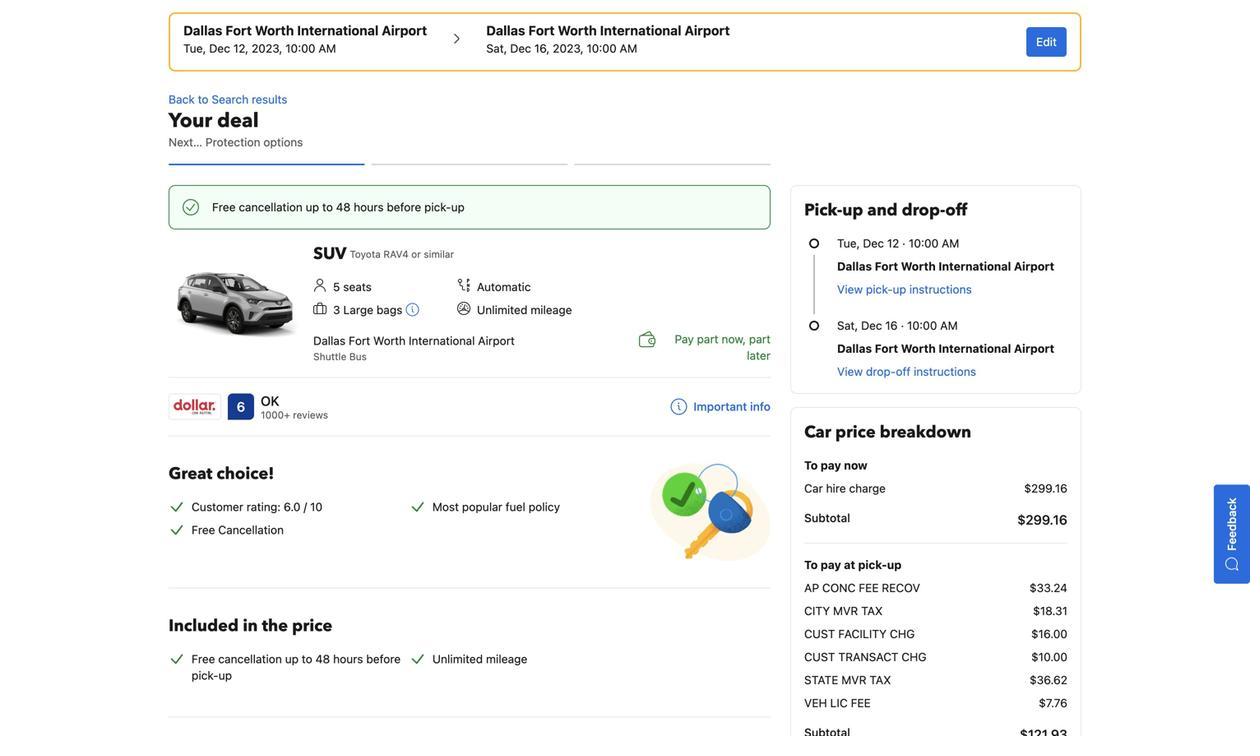Task type: vqa. For each thing, say whether or not it's contained in the screenshot.
The Airport in the the San Francisco International Airport 11 miles from center
no



Task type: locate. For each thing, give the bounding box(es) containing it.
part up later
[[749, 332, 771, 346]]

to
[[198, 93, 209, 106], [322, 200, 333, 214], [302, 652, 312, 666]]

important info
[[694, 400, 771, 413]]

dallas fort worth international airport up view pick-up instructions
[[837, 260, 1055, 273]]

cust for cust transact chg
[[805, 650, 835, 664]]

· for 16
[[901, 319, 904, 332]]

up up sat, dec 16 · 10:00 am
[[893, 283, 907, 296]]

· right 16
[[901, 319, 904, 332]]

international up "view drop-off instructions"
[[939, 342, 1011, 355]]

supplied by dollar image
[[169, 394, 220, 419]]

drop- right and
[[902, 199, 946, 222]]

48 up "suv"
[[336, 200, 351, 214]]

to
[[805, 459, 818, 472], [805, 558, 818, 572]]

pick- down the included
[[192, 669, 219, 682]]

international down tooltip arial label image
[[409, 334, 475, 347]]

to up ap
[[805, 558, 818, 572]]

off up tue, dec 12 · 10:00 am
[[946, 199, 967, 222]]

now
[[844, 459, 868, 472]]

1 view from the top
[[837, 283, 863, 296]]

1 horizontal spatial 2023,
[[553, 42, 584, 55]]

1 vertical spatial off
[[896, 365, 911, 378]]

fort for shuttle bus
[[349, 334, 370, 347]]

1 vertical spatial cancellation
[[218, 652, 282, 666]]

dallas inside dallas fort worth international airport tue, dec 12, 2023, 10:00 am
[[183, 23, 222, 38]]

international up pick-up date element
[[297, 23, 379, 38]]

free cancellation up to 48 hours before pick-up down the the
[[192, 652, 401, 682]]

drop-
[[902, 199, 946, 222], [866, 365, 896, 378]]

sat,
[[486, 42, 507, 55], [837, 319, 858, 332]]

0 horizontal spatial 2023,
[[252, 42, 282, 55]]

free cancellation up to 48 hours before pick-up
[[212, 200, 465, 214], [192, 652, 401, 682]]

dallas inside dallas fort worth international airport sat, dec 16, 2023, 10:00 am
[[486, 23, 525, 38]]

fee for lic
[[851, 696, 871, 710]]

1 vertical spatial car
[[805, 482, 823, 495]]

2023, inside dallas fort worth international airport tue, dec 12, 2023, 10:00 am
[[252, 42, 282, 55]]

10:00 right 16
[[907, 319, 937, 332]]

cust down city
[[805, 627, 835, 641]]

international inside dallas fort worth international airport sat, dec 16, 2023, 10:00 am
[[600, 23, 682, 38]]

0 vertical spatial mileage
[[531, 303, 572, 317]]

instructions inside view pick-up instructions 'button'
[[910, 283, 972, 296]]

0 vertical spatial unlimited
[[477, 303, 528, 317]]

1 vertical spatial cust
[[805, 650, 835, 664]]

hire
[[826, 482, 846, 495]]

international
[[297, 23, 379, 38], [600, 23, 682, 38], [939, 260, 1011, 273], [409, 334, 475, 347], [939, 342, 1011, 355]]

1 horizontal spatial price
[[836, 421, 876, 444]]

and
[[868, 199, 898, 222]]

1 vertical spatial price
[[292, 615, 332, 638]]

1 dallas fort worth international airport group from the left
[[183, 21, 427, 57]]

2 cust from the top
[[805, 650, 835, 664]]

part right pay
[[697, 332, 719, 346]]

car
[[805, 421, 832, 444], [805, 482, 823, 495]]

cust
[[805, 627, 835, 641], [805, 650, 835, 664]]

2 part from the left
[[749, 332, 771, 346]]

dallas fort worth international airport up "view drop-off instructions"
[[837, 342, 1055, 355]]

view inside 'button'
[[837, 283, 863, 296]]

1 horizontal spatial off
[[946, 199, 967, 222]]

0 vertical spatial view
[[837, 283, 863, 296]]

0 vertical spatial pay
[[821, 459, 841, 472]]

mvr down 'conc'
[[833, 604, 858, 618]]

customer rating: 6.0 / 10
[[192, 500, 323, 514]]

cust transact chg
[[805, 650, 927, 664]]

hours
[[354, 200, 384, 214], [333, 652, 363, 666]]

1 vertical spatial unlimited
[[433, 652, 483, 666]]

cust up state
[[805, 650, 835, 664]]

0 vertical spatial drop-
[[902, 199, 946, 222]]

unlimited mileage
[[477, 303, 572, 317], [433, 652, 528, 666]]

off down sat, dec 16 · 10:00 am
[[896, 365, 911, 378]]

back
[[169, 93, 195, 106]]

0 vertical spatial ·
[[903, 237, 906, 250]]

fort up 12,
[[226, 23, 252, 38]]

to up the 'car hire charge'
[[805, 459, 818, 472]]

cancellation down in
[[218, 652, 282, 666]]

drop-off location element
[[486, 21, 730, 40]]

worth for sat, dec 16, 2023, 10:00 am
[[558, 23, 597, 38]]

0 vertical spatial to
[[198, 93, 209, 106]]

up inside 'button'
[[893, 283, 907, 296]]

fort inside dallas fort worth international airport shuttle bus
[[349, 334, 370, 347]]

instructions
[[910, 283, 972, 296], [914, 365, 976, 378]]

pay left the at
[[821, 558, 841, 572]]

0 horizontal spatial dallas fort worth international airport group
[[183, 21, 427, 57]]

sat, left 16,
[[486, 42, 507, 55]]

10:00
[[286, 42, 315, 55], [587, 42, 617, 55], [909, 237, 939, 250], [907, 319, 937, 332]]

· right 12 at right top
[[903, 237, 906, 250]]

fee
[[859, 581, 879, 595], [851, 696, 871, 710]]

1 vertical spatial to
[[805, 558, 818, 572]]

2 dallas fort worth international airport group from the left
[[486, 21, 730, 57]]

ok 1000+ reviews
[[261, 393, 328, 421]]

to down included in the price
[[302, 652, 312, 666]]

1 horizontal spatial dallas fort worth international airport group
[[486, 21, 730, 57]]

dec inside dallas fort worth international airport tue, dec 12, 2023, 10:00 am
[[209, 42, 230, 55]]

feedback button
[[1214, 484, 1250, 584]]

0 vertical spatial cancellation
[[239, 200, 303, 214]]

0 vertical spatial fee
[[859, 581, 879, 595]]

pick- up 'similar'
[[424, 200, 451, 214]]

dec inside dallas fort worth international airport sat, dec 16, 2023, 10:00 am
[[510, 42, 531, 55]]

international up drop-off date element on the top of page
[[600, 23, 682, 38]]

view drop-off instructions button
[[837, 364, 976, 380]]

0 vertical spatial instructions
[[910, 283, 972, 296]]

pay
[[821, 459, 841, 472], [821, 558, 841, 572]]

0 vertical spatial sat,
[[486, 42, 507, 55]]

1 vertical spatial mvr
[[842, 673, 867, 687]]

transact
[[839, 650, 899, 664]]

feedback
[[1225, 498, 1239, 551]]

instructions for view drop-off instructions
[[914, 365, 976, 378]]

tue,
[[183, 42, 206, 55], [837, 237, 860, 250]]

to right back in the left of the page
[[198, 93, 209, 106]]

0 vertical spatial car
[[805, 421, 832, 444]]

car left 'hire'
[[805, 482, 823, 495]]

10:00 down pick-up location element
[[286, 42, 315, 55]]

am down the 'drop-off location' element
[[620, 42, 637, 55]]

worth for tue, dec 12, 2023, 10:00 am
[[255, 23, 294, 38]]

international up view pick-up instructions
[[939, 260, 1011, 273]]

mvr down 'cust transact chg'
[[842, 673, 867, 687]]

dallas inside dallas fort worth international airport shuttle bus
[[313, 334, 346, 347]]

1 vertical spatial fee
[[851, 696, 871, 710]]

0 horizontal spatial part
[[697, 332, 719, 346]]

free
[[212, 200, 236, 214], [192, 523, 215, 537], [192, 652, 215, 666]]

1 vertical spatial instructions
[[914, 365, 976, 378]]

car up to pay now
[[805, 421, 832, 444]]

dallas down tue, dec 12 · 10:00 am
[[837, 260, 872, 273]]

2 pay from the top
[[821, 558, 841, 572]]

cancellation down 'options'
[[239, 200, 303, 214]]

at
[[844, 558, 856, 572]]

0 vertical spatial unlimited mileage
[[477, 303, 572, 317]]

2 car from the top
[[805, 482, 823, 495]]

$36.62
[[1030, 673, 1068, 687]]

$33.24
[[1030, 581, 1068, 595]]

price right the the
[[292, 615, 332, 638]]

tax
[[861, 604, 883, 618], [870, 673, 891, 687]]

worth inside dallas fort worth international airport sat, dec 16, 2023, 10:00 am
[[558, 23, 597, 38]]

view up sat, dec 16 · 10:00 am
[[837, 283, 863, 296]]

price
[[836, 421, 876, 444], [292, 615, 332, 638]]

0 horizontal spatial to
[[198, 93, 209, 106]]

part
[[697, 332, 719, 346], [749, 332, 771, 346]]

0 horizontal spatial off
[[896, 365, 911, 378]]

price up now
[[836, 421, 876, 444]]

next page is protection options note
[[169, 134, 771, 151]]

1 vertical spatial dallas fort worth international airport
[[837, 342, 1055, 355]]

am right 12 at right top
[[942, 237, 960, 250]]

to up "suv"
[[322, 200, 333, 214]]

1 vertical spatial unlimited mileage
[[433, 652, 528, 666]]

worth up drop-off date element on the top of page
[[558, 23, 597, 38]]

0 horizontal spatial tue,
[[183, 42, 206, 55]]

0 vertical spatial 48
[[336, 200, 351, 214]]

airport inside dallas fort worth international airport shuttle bus
[[478, 334, 515, 347]]

1 horizontal spatial mileage
[[531, 303, 572, 317]]

fort up 16,
[[529, 23, 555, 38]]

up up 'similar'
[[451, 200, 465, 214]]

48 down included in the price
[[316, 652, 330, 666]]

1 cust from the top
[[805, 627, 835, 641]]

to inside back to search results your deal next… protection options
[[198, 93, 209, 106]]

cancellation
[[218, 523, 284, 537]]

1 vertical spatial ·
[[901, 319, 904, 332]]

0 horizontal spatial 48
[[316, 652, 330, 666]]

0 vertical spatial $299.16
[[1024, 482, 1068, 495]]

airport for tue, dec 12, 2023, 10:00 am
[[382, 23, 427, 38]]

off
[[946, 199, 967, 222], [896, 365, 911, 378]]

free down the included
[[192, 652, 215, 666]]

back to search results link
[[169, 91, 771, 108]]

2 vertical spatial free
[[192, 652, 215, 666]]

1 2023, from the left
[[252, 42, 282, 55]]

2023, for dallas fort worth international airport tue, dec 12, 2023, 10:00 am
[[252, 42, 282, 55]]

1 horizontal spatial tue,
[[837, 237, 860, 250]]

2 2023, from the left
[[553, 42, 584, 55]]

tax for city mvr tax
[[861, 604, 883, 618]]

to for to pay at pick-up
[[805, 558, 818, 572]]

1 car from the top
[[805, 421, 832, 444]]

dallas up back in the left of the page
[[183, 23, 222, 38]]

dallas for tue, dec 12, 2023, 10:00 am
[[183, 23, 222, 38]]

drop- inside button
[[866, 365, 896, 378]]

1 pay from the top
[[821, 459, 841, 472]]

dec left 12 at right top
[[863, 237, 884, 250]]

important
[[694, 400, 747, 413]]

1 vertical spatial drop-
[[866, 365, 896, 378]]

0 vertical spatial cust
[[805, 627, 835, 641]]

dallas up back to search results link
[[486, 23, 525, 38]]

1 horizontal spatial part
[[749, 332, 771, 346]]

car hire charge
[[805, 482, 886, 495]]

off inside button
[[896, 365, 911, 378]]

$299.16
[[1024, 482, 1068, 495], [1018, 512, 1068, 528]]

drop-off date element
[[486, 40, 730, 57]]

airport
[[382, 23, 427, 38], [685, 23, 730, 38], [1014, 260, 1055, 273], [478, 334, 515, 347], [1014, 342, 1055, 355]]

airport inside dallas fort worth international airport tue, dec 12, 2023, 10:00 am
[[382, 23, 427, 38]]

up left and
[[843, 199, 863, 222]]

up
[[843, 199, 863, 222], [306, 200, 319, 214], [451, 200, 465, 214], [893, 283, 907, 296], [887, 558, 902, 572], [285, 652, 299, 666], [219, 669, 232, 682]]

1 horizontal spatial sat,
[[837, 319, 858, 332]]

free cancellation up to 48 hours before pick-up up "suv"
[[212, 200, 465, 214]]

tue, left 12,
[[183, 42, 206, 55]]

3 large bags
[[333, 303, 403, 317]]

3
[[333, 303, 340, 317]]

tue, inside dallas fort worth international airport tue, dec 12, 2023, 10:00 am
[[183, 42, 206, 55]]

fort for tue, dec 12, 2023, 10:00 am
[[226, 23, 252, 38]]

2023, right 16,
[[553, 42, 584, 55]]

up up recov
[[887, 558, 902, 572]]

0 vertical spatial hours
[[354, 200, 384, 214]]

view for view drop-off instructions
[[837, 365, 863, 378]]

dallas for shuttle bus
[[313, 334, 346, 347]]

search
[[212, 93, 249, 106]]

view inside button
[[837, 365, 863, 378]]

dec left 16,
[[510, 42, 531, 55]]

fee right lic
[[851, 696, 871, 710]]

2 horizontal spatial to
[[322, 200, 333, 214]]

great choice!
[[169, 463, 274, 485]]

2023,
[[252, 42, 282, 55], [553, 42, 584, 55]]

$16.00
[[1031, 627, 1068, 641]]

1 vertical spatial $299.16
[[1018, 512, 1068, 528]]

0 horizontal spatial mileage
[[486, 652, 528, 666]]

am down pick-up location element
[[319, 42, 336, 55]]

free down protection
[[212, 200, 236, 214]]

fort inside dallas fort worth international airport tue, dec 12, 2023, 10:00 am
[[226, 23, 252, 38]]

1 vertical spatial free
[[192, 523, 215, 537]]

view down sat, dec 16 · 10:00 am
[[837, 365, 863, 378]]

2 view from the top
[[837, 365, 863, 378]]

mvr for state
[[842, 673, 867, 687]]

worth
[[255, 23, 294, 38], [558, 23, 597, 38], [901, 260, 936, 273], [373, 334, 406, 347], [901, 342, 936, 355]]

0 vertical spatial chg
[[890, 627, 915, 641]]

instructions for view pick-up instructions
[[910, 283, 972, 296]]

instructions inside view drop-off instructions button
[[914, 365, 976, 378]]

1 to from the top
[[805, 459, 818, 472]]

drop- down 16
[[866, 365, 896, 378]]

0 vertical spatial dallas fort worth international airport
[[837, 260, 1055, 273]]

pay up 'hire'
[[821, 459, 841, 472]]

ap conc fee recov
[[805, 581, 920, 595]]

tax down transact
[[870, 673, 891, 687]]

·
[[903, 237, 906, 250], [901, 319, 904, 332]]

2 dallas fort worth international airport from the top
[[837, 342, 1055, 355]]

worth inside dallas fort worth international airport tue, dec 12, 2023, 10:00 am
[[255, 23, 294, 38]]

international inside dallas fort worth international airport shuttle bus
[[409, 334, 475, 347]]

0 vertical spatial mvr
[[833, 604, 858, 618]]

airport inside dallas fort worth international airport sat, dec 16, 2023, 10:00 am
[[685, 23, 730, 38]]

most popular fuel policy
[[433, 500, 560, 514]]

worth up pick-up date element
[[255, 23, 294, 38]]

0 vertical spatial tax
[[861, 604, 883, 618]]

chg right facility
[[890, 627, 915, 641]]

free down customer
[[192, 523, 215, 537]]

$299.16 for subtotal
[[1018, 512, 1068, 528]]

2023, inside dallas fort worth international airport sat, dec 16, 2023, 10:00 am
[[553, 42, 584, 55]]

2 vertical spatial to
[[302, 652, 312, 666]]

fort inside dallas fort worth international airport sat, dec 16, 2023, 10:00 am
[[529, 23, 555, 38]]

1 dallas fort worth international airport from the top
[[837, 260, 1055, 273]]

6.0
[[284, 500, 301, 514]]

dallas fort worth international airport for sat, dec 16 · 10:00 am
[[837, 342, 1055, 355]]

2023, right 12,
[[252, 42, 282, 55]]

10:00 down the 'drop-off location' element
[[587, 42, 617, 55]]

pick- up 16
[[866, 283, 893, 296]]

0 vertical spatial to
[[805, 459, 818, 472]]

dec
[[209, 42, 230, 55], [510, 42, 531, 55], [863, 237, 884, 250], [861, 319, 882, 332]]

2 to from the top
[[805, 558, 818, 572]]

international inside dallas fort worth international airport tue, dec 12, 2023, 10:00 am
[[297, 23, 379, 38]]

tue, down the pick-
[[837, 237, 860, 250]]

1 vertical spatial pay
[[821, 558, 841, 572]]

breakdown
[[880, 421, 972, 444]]

0 vertical spatial tue,
[[183, 42, 206, 55]]

1 vertical spatial tax
[[870, 673, 891, 687]]

1 vertical spatial view
[[837, 365, 863, 378]]

mileage
[[531, 303, 572, 317], [486, 652, 528, 666]]

tax up facility
[[861, 604, 883, 618]]

fee down 'to pay at pick-up'
[[859, 581, 879, 595]]

dallas fort worth international airport group
[[183, 21, 427, 57], [486, 21, 730, 57]]

view for view pick-up instructions
[[837, 283, 863, 296]]

1 vertical spatial mileage
[[486, 652, 528, 666]]

1 vertical spatial tue,
[[837, 237, 860, 250]]

dec left 12,
[[209, 42, 230, 55]]

sat, left 16
[[837, 319, 858, 332]]

$10.00
[[1032, 650, 1068, 664]]

chg right transact
[[902, 650, 927, 664]]

0 horizontal spatial sat,
[[486, 42, 507, 55]]

instructions up breakdown at the right of page
[[914, 365, 976, 378]]

1 horizontal spatial 48
[[336, 200, 351, 214]]

sat, dec 16 · 10:00 am
[[837, 319, 958, 332]]

1 vertical spatial 48
[[316, 652, 330, 666]]

fort up 'bus'
[[349, 334, 370, 347]]

1 vertical spatial chg
[[902, 650, 927, 664]]

up up "suv"
[[306, 200, 319, 214]]

0 horizontal spatial drop-
[[866, 365, 896, 378]]

worth inside dallas fort worth international airport shuttle bus
[[373, 334, 406, 347]]

fort
[[226, 23, 252, 38], [529, 23, 555, 38], [875, 260, 898, 273], [349, 334, 370, 347], [875, 342, 898, 355]]

worth down bags
[[373, 334, 406, 347]]

bus
[[349, 351, 367, 362]]

dallas up 'shuttle'
[[313, 334, 346, 347]]

instructions up sat, dec 16 · 10:00 am
[[910, 283, 972, 296]]

0 vertical spatial before
[[387, 200, 421, 214]]

unlimited inside product card group
[[477, 303, 528, 317]]

great
[[169, 463, 212, 485]]



Task type: describe. For each thing, give the bounding box(es) containing it.
1 horizontal spatial to
[[302, 652, 312, 666]]

1 vertical spatial sat,
[[837, 319, 858, 332]]

up down the included
[[219, 669, 232, 682]]

pay part now, part later
[[675, 332, 771, 362]]

dallas fort worth international airport sat, dec 16, 2023, 10:00 am
[[486, 23, 730, 55]]

10:00 right 12 at right top
[[909, 237, 939, 250]]

1 vertical spatial hours
[[333, 652, 363, 666]]

protection
[[206, 135, 260, 149]]

policy
[[529, 500, 560, 514]]

fee for conc
[[859, 581, 879, 595]]

am down view pick-up instructions 'button'
[[940, 319, 958, 332]]

am inside dallas fort worth international airport sat, dec 16, 2023, 10:00 am
[[620, 42, 637, 55]]

10:00 inside dallas fort worth international airport sat, dec 16, 2023, 10:00 am
[[587, 42, 617, 55]]

up down the the
[[285, 652, 299, 666]]

options
[[264, 135, 303, 149]]

international for shuttle bus
[[409, 334, 475, 347]]

/
[[304, 500, 307, 514]]

shuttle
[[313, 351, 347, 362]]

5
[[333, 280, 340, 294]]

dallas fort worth international airport for tue, dec 12 · 10:00 am
[[837, 260, 1055, 273]]

rav4
[[384, 248, 409, 260]]

later
[[747, 349, 771, 362]]

$7.76
[[1039, 696, 1068, 710]]

1 vertical spatial free cancellation up to 48 hours before pick-up
[[192, 652, 401, 682]]

deal
[[217, 107, 259, 135]]

seats
[[343, 280, 372, 294]]

next…
[[169, 135, 202, 149]]

car for car hire charge
[[805, 482, 823, 495]]

worth up view pick-up instructions
[[901, 260, 936, 273]]

sat, inside dallas fort worth international airport sat, dec 16, 2023, 10:00 am
[[486, 42, 507, 55]]

included in the price
[[169, 615, 332, 638]]

1 horizontal spatial drop-
[[902, 199, 946, 222]]

bags
[[377, 303, 403, 317]]

16,
[[534, 42, 550, 55]]

pick-up and drop-off
[[805, 199, 967, 222]]

car price breakdown
[[805, 421, 972, 444]]

6
[[237, 399, 245, 414]]

charge
[[849, 482, 886, 495]]

international for tue, dec 12, 2023, 10:00 am
[[297, 23, 379, 38]]

rating:
[[247, 500, 281, 514]]

customer rating 6 ok element
[[261, 391, 328, 411]]

airport for shuttle bus
[[478, 334, 515, 347]]

10:00 inside dallas fort worth international airport tue, dec 12, 2023, 10:00 am
[[286, 42, 315, 55]]

pick- right the at
[[858, 558, 887, 572]]

free cancellation
[[192, 523, 284, 537]]

tooltip arial label image
[[406, 303, 419, 316]]

airport for sat, dec 16, 2023, 10:00 am
[[685, 23, 730, 38]]

pick-up location element
[[183, 21, 427, 40]]

city mvr tax
[[805, 604, 883, 618]]

veh lic fee
[[805, 696, 871, 710]]

1 vertical spatial before
[[366, 652, 401, 666]]

cust facility chg
[[805, 627, 915, 641]]

10
[[310, 500, 323, 514]]

worth up "view drop-off instructions"
[[901, 342, 936, 355]]

suv toyota rav4 or similar
[[313, 243, 454, 265]]

pay for at
[[821, 558, 841, 572]]

automatic
[[477, 280, 531, 294]]

pay
[[675, 332, 694, 346]]

reviews
[[293, 409, 328, 421]]

recov
[[882, 581, 920, 595]]

edit button
[[1027, 27, 1067, 57]]

lic
[[830, 696, 848, 710]]

cust for cust facility chg
[[805, 627, 835, 641]]

choice!
[[217, 463, 274, 485]]

most
[[433, 500, 459, 514]]

$18.31
[[1033, 604, 1068, 618]]

pick-
[[805, 199, 843, 222]]

dallas for sat, dec 16, 2023, 10:00 am
[[486, 23, 525, 38]]

veh
[[805, 696, 827, 710]]

0 vertical spatial free
[[212, 200, 236, 214]]

dec left 16
[[861, 319, 882, 332]]

1000+
[[261, 409, 290, 421]]

pay for now
[[821, 459, 841, 472]]

facility
[[839, 627, 887, 641]]

pick-up date element
[[183, 40, 427, 57]]

results
[[252, 93, 287, 106]]

0 vertical spatial free cancellation up to 48 hours before pick-up
[[212, 200, 465, 214]]

dallas fort worth international airport tue, dec 12, 2023, 10:00 am
[[183, 23, 427, 55]]

1 vertical spatial to
[[322, 200, 333, 214]]

worth for shuttle bus
[[373, 334, 406, 347]]

suv
[[313, 243, 347, 265]]

back to search results your deal next… protection options
[[169, 93, 303, 149]]

tooltip arial label image
[[406, 303, 419, 316]]

view drop-off instructions
[[837, 365, 976, 378]]

state mvr tax
[[805, 673, 891, 687]]

tax for state mvr tax
[[870, 673, 891, 687]]

unlimited mileage inside product card group
[[477, 303, 572, 317]]

mileage inside product card group
[[531, 303, 572, 317]]

in
[[243, 615, 258, 638]]

dallas down sat, dec 16 · 10:00 am
[[837, 342, 872, 355]]

international for sat, dec 16, 2023, 10:00 am
[[600, 23, 682, 38]]

customer
[[192, 500, 244, 514]]

car for car price breakdown
[[805, 421, 832, 444]]

to pay now
[[805, 459, 868, 472]]

important info button
[[671, 398, 771, 415]]

0 horizontal spatial price
[[292, 615, 332, 638]]

· for 12
[[903, 237, 906, 250]]

product card group
[[169, 239, 791, 422]]

subtotal
[[805, 511, 850, 525]]

edit
[[1037, 35, 1057, 49]]

conc
[[822, 581, 856, 595]]

your
[[169, 107, 212, 135]]

1 part from the left
[[697, 332, 719, 346]]

2023, for dallas fort worth international airport sat, dec 16, 2023, 10:00 am
[[553, 42, 584, 55]]

fort down 12 at right top
[[875, 260, 898, 273]]

ok
[[261, 393, 279, 409]]

toyota
[[350, 248, 381, 260]]

to for to pay now
[[805, 459, 818, 472]]

or
[[411, 248, 421, 260]]

12,
[[233, 42, 249, 55]]

state
[[805, 673, 839, 687]]

pick- inside 'button'
[[866, 283, 893, 296]]

city
[[805, 604, 830, 618]]

dallas fort worth international airport shuttle bus
[[313, 334, 515, 362]]

the
[[262, 615, 288, 638]]

$299.16 for car hire charge
[[1024, 482, 1068, 495]]

fort down 16
[[875, 342, 898, 355]]

12
[[887, 237, 899, 250]]

tue, dec 12 · 10:00 am
[[837, 237, 960, 250]]

fort for sat, dec 16, 2023, 10:00 am
[[529, 23, 555, 38]]

16
[[885, 319, 898, 332]]

view pick-up instructions
[[837, 283, 972, 296]]

mvr for city
[[833, 604, 858, 618]]

chg for cust facility chg
[[890, 627, 915, 641]]

chg for cust transact chg
[[902, 650, 927, 664]]

info
[[750, 400, 771, 413]]

0 vertical spatial price
[[836, 421, 876, 444]]

popular
[[462, 500, 503, 514]]

similar
[[424, 248, 454, 260]]

am inside dallas fort worth international airport tue, dec 12, 2023, 10:00 am
[[319, 42, 336, 55]]

5 seats
[[333, 280, 372, 294]]

0 vertical spatial off
[[946, 199, 967, 222]]

large
[[343, 303, 373, 317]]

included
[[169, 615, 239, 638]]



